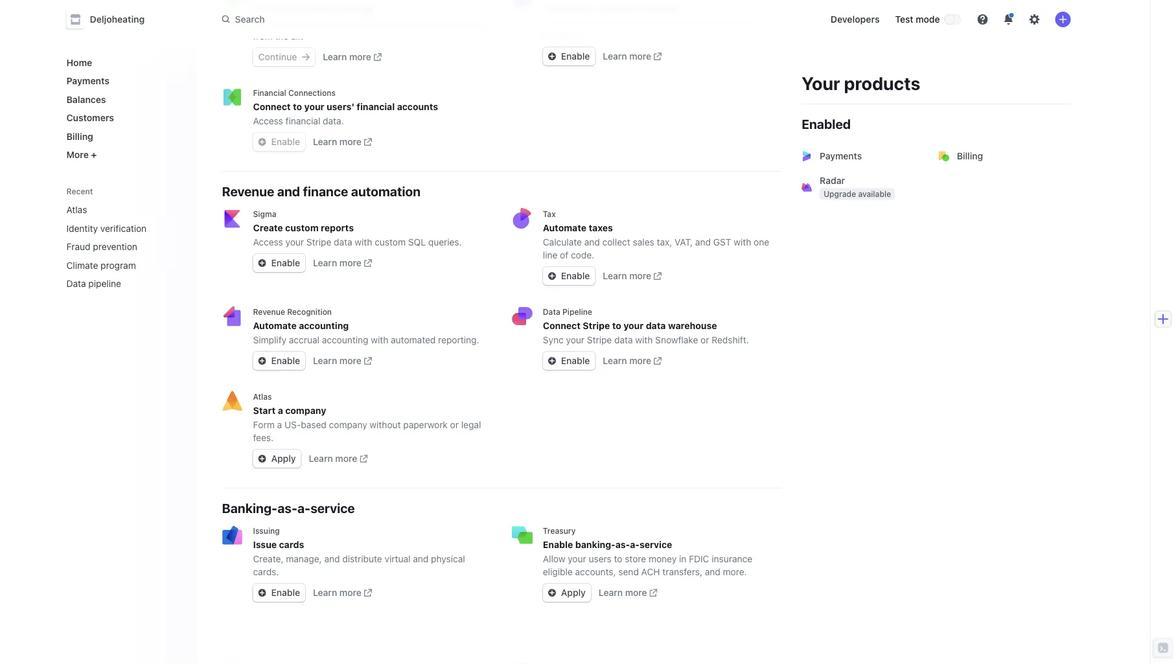 Task type: describe. For each thing, give the bounding box(es) containing it.
Search text field
[[214, 8, 580, 31]]

a inside "counteract climate change direct a fraction of your revenue to help remove carbon from the air."
[[281, 18, 286, 29]]

recent element
[[53, 199, 196, 294]]

learn more for your
[[603, 51, 652, 62]]

snowflake
[[655, 335, 698, 346]]

learn for accounting
[[313, 356, 337, 366]]

deljoheating
[[90, 14, 145, 25]]

deljoheating button
[[66, 10, 158, 29]]

climate
[[306, 4, 339, 14]]

taxes
[[589, 223, 613, 233]]

atlas for atlas
[[66, 205, 87, 215]]

sigma create custom reports access your stripe data with custom sql queries.
[[253, 209, 462, 248]]

0 horizontal spatial financial
[[286, 116, 320, 126]]

and right the manage,
[[324, 554, 340, 565]]

with inside data pipeline connect stripe to your data warehouse sync your stripe data with snowflake or redshift.
[[636, 335, 653, 346]]

create,
[[253, 554, 284, 565]]

learn for of
[[323, 52, 347, 62]]

sync
[[543, 335, 564, 346]]

tax automate taxes calculate and collect sales tax, vat, and gst with one line of code.
[[543, 209, 770, 261]]

learn more link for stripe
[[313, 257, 372, 270]]

enable for issuing issue cards create, manage, and distribute virtual and physical cards.
[[271, 588, 300, 598]]

issuing
[[253, 526, 280, 535]]

ach
[[642, 567, 660, 578]]

with inside tax automate taxes calculate and collect sales tax, vat, and gst with one line of code.
[[734, 237, 752, 248]]

revenue for revenue and finance automation
[[222, 183, 274, 199]]

core navigation links element
[[61, 52, 186, 165]]

continue
[[258, 52, 297, 62]]

in
[[679, 554, 687, 565]]

carbon
[[455, 18, 485, 29]]

developers link
[[826, 9, 885, 30]]

one
[[754, 237, 770, 248]]

from inside verify your customers' identity securely verify your users and prevent attacks from fraudsters.
[[739, 17, 759, 28]]

svg image inside enable button
[[258, 138, 266, 146]]

reporting.
[[438, 335, 479, 346]]

enable for data pipeline connect stripe to your data warehouse sync your stripe data with snowflake or redshift.
[[561, 356, 590, 366]]

+
[[91, 149, 97, 160]]

1 horizontal spatial financial
[[357, 101, 395, 112]]

form
[[253, 420, 275, 430]]

code.
[[571, 250, 595, 261]]

1 horizontal spatial billing
[[957, 151, 983, 161]]

1 horizontal spatial custom
[[375, 237, 406, 248]]

users inside treasury enable banking-as-a-service allow your users to store money in fdic insurance eligible accounts, send ach transfers, and more.
[[589, 554, 612, 565]]

your up verify
[[572, 3, 592, 14]]

warehouse
[[668, 321, 717, 331]]

and left finance
[[277, 183, 300, 199]]

and left gst on the right of page
[[696, 237, 711, 248]]

enable inside button
[[271, 136, 300, 147]]

enable link for create, manage, and distribute virtual and physical cards.
[[253, 584, 305, 602]]

upgrade
[[824, 190, 856, 199]]

with inside sigma create custom reports access your stripe data with custom sql queries.
[[355, 237, 372, 248]]

svg image for verify your customers' identity securely verify your users and prevent attacks from fraudsters.
[[548, 53, 556, 60]]

insurance
[[712, 554, 753, 565]]

counteract climate change direct a fraction of your revenue to help remove carbon from the air.
[[253, 4, 485, 41]]

data for data pipeline connect stripe to your data warehouse sync your stripe data with snowflake or redshift.
[[543, 307, 561, 316]]

more for allow
[[625, 588, 647, 598]]

apply for us-
[[271, 453, 296, 464]]

1 vertical spatial payments
[[820, 151, 862, 161]]

verification
[[100, 223, 147, 234]]

accrual
[[289, 335, 320, 346]]

recognition
[[287, 307, 332, 316]]

enable link for sync your stripe data with snowflake or redshift.
[[543, 352, 595, 370]]

learn more link for sales
[[603, 270, 662, 283]]

2 vertical spatial stripe
[[587, 335, 612, 346]]

identity
[[66, 223, 98, 234]]

manage,
[[286, 554, 322, 565]]

learn for allow
[[599, 588, 623, 598]]

customers link
[[61, 107, 186, 128]]

search
[[235, 14, 265, 24]]

data.
[[323, 116, 344, 126]]

1 vertical spatial stripe
[[583, 321, 610, 331]]

available
[[859, 190, 891, 199]]

air.
[[291, 31, 303, 41]]

svg image for tax automate taxes calculate and collect sales tax, vat, and gst with one line of code.
[[548, 272, 556, 280]]

learn for us-
[[309, 453, 333, 464]]

radar upgrade available
[[820, 175, 891, 199]]

recent
[[66, 187, 93, 196]]

virtual
[[385, 554, 411, 565]]

svg image for sync your stripe data with snowflake or redshift.
[[548, 357, 556, 365]]

atlas for atlas start a company form a us-based company without paperwork or legal fees.
[[253, 392, 272, 401]]

radar
[[820, 175, 845, 186]]

1 horizontal spatial data
[[615, 335, 633, 346]]

0 horizontal spatial company
[[285, 405, 326, 416]]

as- inside treasury enable banking-as-a-service allow your users to store money in fdic insurance eligible accounts, send ach transfers, and more.
[[616, 540, 630, 550]]

to inside financial connections connect to your users' financial accounts access financial data.
[[293, 101, 302, 112]]

store
[[625, 554, 646, 565]]

verify
[[543, 3, 570, 14]]

vat,
[[675, 237, 693, 248]]

allow
[[543, 554, 566, 565]]

to inside data pipeline connect stripe to your data warehouse sync your stripe data with snowflake or redshift.
[[612, 321, 622, 331]]

more.
[[723, 567, 747, 578]]

queries.
[[428, 237, 462, 248]]

line
[[543, 250, 558, 261]]

customers'
[[594, 3, 645, 14]]

learn more link for financial
[[313, 135, 372, 148]]

enable button
[[253, 133, 305, 151]]

more for your
[[630, 51, 652, 62]]

more
[[66, 149, 89, 160]]

connections
[[288, 88, 336, 97]]

pin to navigation image for climate program
[[174, 260, 184, 270]]

pipeline
[[88, 278, 121, 289]]

1 vertical spatial payments link
[[794, 141, 934, 172]]

revenue and finance automation
[[222, 183, 421, 199]]

change
[[341, 4, 374, 14]]

revenue recognition automate accounting simplify accrual accounting with automated reporting.
[[253, 307, 479, 346]]

learn more for us-
[[309, 453, 357, 464]]

apply link for allow your users to store money in fdic insurance eligible accounts, send ach transfers, and more.
[[543, 584, 591, 602]]

fees.
[[253, 433, 274, 443]]

0 vertical spatial service
[[311, 500, 355, 516]]

0 vertical spatial accounting
[[299, 321, 349, 331]]

or inside atlas start a company form a us-based company without paperwork or legal fees.
[[450, 420, 459, 430]]

svg image for allow your users to store money in fdic insurance eligible accounts, send ach transfers, and more.
[[548, 589, 556, 597]]

redshift.
[[712, 335, 749, 346]]

fraud
[[66, 241, 90, 252]]

tax
[[543, 209, 556, 218]]

access inside sigma create custom reports access your stripe data with custom sql queries.
[[253, 237, 283, 248]]

tax,
[[657, 237, 672, 248]]

automate inside revenue recognition automate accounting simplify accrual accounting with automated reporting.
[[253, 321, 297, 331]]

your right sync
[[566, 335, 585, 346]]

direct
[[253, 18, 278, 29]]

learn more for of
[[323, 52, 371, 62]]

from inside "counteract climate change direct a fraction of your revenue to help remove carbon from the air."
[[253, 31, 273, 41]]

enable link for simplify accrual accounting with automated reporting.
[[253, 352, 305, 370]]

atlas start a company form a us-based company without paperwork or legal fees.
[[253, 392, 481, 443]]

securely
[[543, 17, 579, 28]]

service inside treasury enable banking-as-a-service allow your users to store money in fdic insurance eligible accounts, send ach transfers, and more.
[[640, 540, 672, 550]]

more for accounting
[[340, 356, 362, 366]]

more +
[[66, 149, 97, 160]]

data pipeline
[[66, 278, 121, 289]]

svg image for create, manage, and distribute virtual and physical cards.
[[258, 589, 266, 597]]

banking-as-a-service
[[222, 500, 355, 516]]

learn more for financial
[[313, 136, 362, 147]]

financial
[[253, 88, 286, 97]]

atlas link
[[61, 199, 168, 220]]

your products
[[802, 72, 921, 94]]

svg image inside continue 'button'
[[302, 53, 310, 61]]

learn for sales
[[603, 271, 627, 281]]

and inside verify your customers' identity securely verify your users and prevent attacks from fraudsters.
[[654, 17, 669, 28]]



Task type: vqa. For each thing, say whether or not it's contained in the screenshot.


Task type: locate. For each thing, give the bounding box(es) containing it.
0 horizontal spatial data
[[334, 237, 352, 248]]

access up enable button
[[253, 116, 283, 126]]

2 vertical spatial data
[[615, 335, 633, 346]]

learn down data pipeline connect stripe to your data warehouse sync your stripe data with snowflake or redshift.
[[603, 356, 627, 366]]

stripe
[[307, 237, 331, 248], [583, 321, 610, 331], [587, 335, 612, 346]]

2 pin to navigation image from the top
[[174, 260, 184, 270]]

paperwork
[[403, 420, 448, 430]]

1 vertical spatial of
[[560, 250, 569, 261]]

the
[[275, 31, 289, 41]]

learn more link for of
[[323, 51, 382, 64]]

start
[[253, 405, 276, 416]]

0 horizontal spatial data
[[66, 278, 86, 289]]

and up code.
[[585, 237, 600, 248]]

1 horizontal spatial a-
[[630, 540, 640, 550]]

apply down fees.
[[271, 453, 296, 464]]

1 vertical spatial atlas
[[253, 392, 272, 401]]

learn more for distribute
[[313, 588, 362, 598]]

learn more down data.
[[313, 136, 362, 147]]

your
[[572, 3, 592, 14], [608, 17, 626, 28], [334, 18, 352, 29], [304, 101, 324, 112], [286, 237, 304, 248], [624, 321, 644, 331], [566, 335, 585, 346], [568, 554, 586, 565]]

fraction
[[288, 18, 321, 29]]

0 horizontal spatial from
[[253, 31, 273, 41]]

0 horizontal spatial of
[[323, 18, 331, 29]]

1 vertical spatial company
[[329, 420, 367, 430]]

0 vertical spatial apply link
[[253, 450, 301, 468]]

revenue for revenue recognition automate accounting simplify accrual accounting with automated reporting.
[[253, 307, 285, 316]]

data down climate
[[66, 278, 86, 289]]

0 vertical spatial stripe
[[307, 237, 331, 248]]

more down data pipeline connect stripe to your data warehouse sync your stripe data with snowflake or redshift.
[[630, 356, 652, 366]]

0 vertical spatial revenue
[[222, 183, 274, 199]]

0 vertical spatial payments link
[[61, 70, 186, 91]]

1 horizontal spatial apply link
[[543, 584, 591, 602]]

learn more link for data
[[603, 355, 662, 368]]

stripe inside sigma create custom reports access your stripe data with custom sql queries.
[[307, 237, 331, 248]]

learn for data
[[603, 356, 627, 366]]

cards.
[[253, 567, 279, 578]]

0 vertical spatial financial
[[357, 101, 395, 112]]

accounting down recognition
[[299, 321, 349, 331]]

users down customers'
[[628, 17, 651, 28]]

0 vertical spatial a-
[[297, 500, 311, 516]]

banking-
[[222, 500, 278, 516]]

2 horizontal spatial data
[[646, 321, 666, 331]]

collect
[[603, 237, 631, 248]]

enable down simplify
[[271, 356, 300, 366]]

pin to navigation image down pin to navigation image
[[174, 260, 184, 270]]

or down warehouse
[[701, 335, 709, 346]]

to inside "counteract climate change direct a fraction of your revenue to help remove carbon from the air."
[[391, 18, 399, 29]]

send
[[619, 567, 639, 578]]

your
[[802, 72, 841, 94]]

learn more for data
[[603, 356, 652, 366]]

learn more down send
[[599, 588, 647, 598]]

learn more link down distribute
[[313, 587, 372, 600]]

and down fdic
[[705, 567, 721, 578]]

1 vertical spatial or
[[450, 420, 459, 430]]

sql
[[408, 237, 426, 248]]

users'
[[327, 101, 355, 112]]

connect for sync
[[543, 321, 581, 331]]

1 vertical spatial from
[[253, 31, 273, 41]]

0 vertical spatial connect
[[253, 101, 291, 112]]

learn more down distribute
[[313, 588, 362, 598]]

0 horizontal spatial connect
[[253, 101, 291, 112]]

learn more down the collect
[[603, 271, 652, 281]]

more for sales
[[630, 271, 652, 281]]

revenue up simplify
[[253, 307, 285, 316]]

svg image
[[302, 53, 310, 61], [258, 259, 266, 267], [548, 357, 556, 365], [258, 455, 266, 463], [258, 589, 266, 597], [548, 589, 556, 597]]

learn more link down send
[[599, 587, 658, 600]]

learn more for allow
[[599, 588, 647, 598]]

help
[[402, 18, 420, 29]]

apply link
[[253, 450, 301, 468], [543, 584, 591, 602]]

0 horizontal spatial atlas
[[66, 205, 87, 215]]

us-
[[285, 420, 301, 430]]

notifications image
[[1004, 14, 1014, 25]]

svg image down financial
[[258, 138, 266, 146]]

learn down the collect
[[603, 271, 627, 281]]

learn more link down reports
[[313, 257, 372, 270]]

users inside verify your customers' identity securely verify your users and prevent attacks from fraudsters.
[[628, 17, 651, 28]]

svg image for access your stripe data with custom sql queries.
[[258, 259, 266, 267]]

your left warehouse
[[624, 321, 644, 331]]

cards
[[279, 540, 304, 550]]

eligible
[[543, 567, 573, 578]]

a- inside treasury enable banking-as-a-service allow your users to store money in fdic insurance eligible accounts, send ach transfers, and more.
[[630, 540, 640, 550]]

0 vertical spatial or
[[701, 335, 709, 346]]

apply down eligible
[[561, 588, 586, 598]]

attacks
[[706, 17, 737, 28]]

1 horizontal spatial of
[[560, 250, 569, 261]]

1 vertical spatial data
[[543, 307, 561, 316]]

1 access from the top
[[253, 116, 283, 126]]

without
[[370, 420, 401, 430]]

continue button
[[253, 48, 315, 66]]

your inside financial connections connect to your users' financial accounts access financial data.
[[304, 101, 324, 112]]

as- up store at the bottom right of page
[[616, 540, 630, 550]]

a-
[[297, 500, 311, 516], [630, 540, 640, 550]]

payments link up customers link
[[61, 70, 186, 91]]

finance
[[303, 183, 348, 199]]

1 horizontal spatial atlas
[[253, 392, 272, 401]]

svg image down sync
[[548, 357, 556, 365]]

1 vertical spatial a
[[278, 405, 283, 416]]

to
[[391, 18, 399, 29], [293, 101, 302, 112], [612, 321, 622, 331], [614, 554, 623, 565]]

transfers,
[[663, 567, 703, 578]]

1 horizontal spatial or
[[701, 335, 709, 346]]

enable for verify your customers' identity securely verify your users and prevent attacks from fraudsters.
[[561, 51, 590, 62]]

1 vertical spatial apply link
[[543, 584, 591, 602]]

your inside sigma create custom reports access your stripe data with custom sql queries.
[[286, 237, 304, 248]]

enable for sigma create custom reports access your stripe data with custom sql queries.
[[271, 258, 300, 268]]

pin to navigation image up pin to navigation image
[[174, 223, 184, 234]]

with left automated
[[371, 335, 388, 346]]

data inside recent element
[[66, 278, 86, 289]]

more down revenue recognition automate accounting simplify accrual accounting with automated reporting. at left
[[340, 356, 362, 366]]

data inside data pipeline connect stripe to your data warehouse sync your stripe data with snowflake or redshift.
[[543, 307, 561, 316]]

0 vertical spatial custom
[[285, 223, 319, 233]]

based
[[301, 420, 327, 430]]

connect down financial
[[253, 101, 291, 112]]

accounts
[[397, 101, 438, 112]]

svg image down fraudsters. in the top of the page
[[548, 53, 556, 60]]

learn more link down verify your customers' identity securely verify your users and prevent attacks from fraudsters.
[[603, 50, 662, 63]]

verify your customers' identity securely verify your users and prevent attacks from fraudsters.
[[543, 3, 759, 41]]

customers
[[66, 112, 114, 123]]

enable link
[[543, 47, 595, 65], [253, 254, 305, 272], [543, 267, 595, 285], [253, 352, 305, 370], [543, 352, 595, 370], [253, 584, 305, 602]]

remove
[[422, 18, 453, 29]]

0 vertical spatial of
[[323, 18, 331, 29]]

learn for your
[[603, 51, 627, 62]]

enable link for calculate and collect sales tax, vat, and gst with one line of code.
[[543, 267, 595, 285]]

connect for access
[[253, 101, 291, 112]]

svg image down simplify
[[258, 357, 266, 365]]

of
[[323, 18, 331, 29], [560, 250, 569, 261]]

learn more down accrual
[[313, 356, 362, 366]]

help image
[[978, 14, 988, 25]]

enable link down create
[[253, 254, 305, 272]]

data for data pipeline
[[66, 278, 86, 289]]

learn down verify
[[603, 51, 627, 62]]

with left snowflake at the bottom of the page
[[636, 335, 653, 346]]

data inside sigma create custom reports access your stripe data with custom sql queries.
[[334, 237, 352, 248]]

1 horizontal spatial automate
[[543, 223, 587, 233]]

payments inside core navigation links element
[[66, 76, 109, 86]]

enable link for access your stripe data with custom sql queries.
[[253, 254, 305, 272]]

atlas inside atlas start a company form a us-based company without paperwork or legal fees.
[[253, 392, 272, 401]]

to inside treasury enable banking-as-a-service allow your users to store money in fdic insurance eligible accounts, send ach transfers, and more.
[[614, 554, 623, 565]]

simplify
[[253, 335, 287, 346]]

of inside "counteract climate change direct a fraction of your revenue to help remove carbon from the air."
[[323, 18, 331, 29]]

1 horizontal spatial billing link
[[931, 141, 1071, 172]]

access inside financial connections connect to your users' financial accounts access financial data.
[[253, 116, 283, 126]]

data left snowflake at the bottom of the page
[[615, 335, 633, 346]]

and right virtual on the bottom of the page
[[413, 554, 429, 565]]

1 horizontal spatial payments link
[[794, 141, 934, 172]]

data pipeline link
[[61, 273, 168, 294]]

more down sigma create custom reports access your stripe data with custom sql queries.
[[340, 258, 362, 268]]

test mode
[[896, 14, 940, 25]]

data left "pipeline"
[[543, 307, 561, 316]]

apply link down fees.
[[253, 450, 301, 468]]

or inside data pipeline connect stripe to your data warehouse sync your stripe data with snowflake or redshift.
[[701, 335, 709, 346]]

data pipeline connect stripe to your data warehouse sync your stripe data with snowflake or redshift.
[[543, 307, 749, 346]]

company
[[285, 405, 326, 416], [329, 420, 367, 430]]

0 horizontal spatial billing
[[66, 131, 93, 142]]

0 vertical spatial from
[[739, 17, 759, 28]]

and
[[654, 17, 669, 28], [277, 183, 300, 199], [585, 237, 600, 248], [696, 237, 711, 248], [324, 554, 340, 565], [413, 554, 429, 565], [705, 567, 721, 578]]

1 vertical spatial financial
[[286, 116, 320, 126]]

learn more link down sales
[[603, 270, 662, 283]]

pin to navigation image
[[174, 223, 184, 234], [174, 260, 184, 270]]

your down customers'
[[608, 17, 626, 28]]

financial connections connect to your users' financial accounts access financial data.
[[253, 88, 438, 126]]

enable down code.
[[561, 271, 590, 281]]

0 vertical spatial data
[[66, 278, 86, 289]]

svg image down fees.
[[258, 455, 266, 463]]

users up accounts,
[[589, 554, 612, 565]]

0 vertical spatial payments
[[66, 76, 109, 86]]

svg image down create
[[258, 259, 266, 267]]

revenue up sigma
[[222, 183, 274, 199]]

1 horizontal spatial from
[[739, 17, 759, 28]]

0 horizontal spatial apply link
[[253, 450, 301, 468]]

learn down the manage,
[[313, 588, 337, 598]]

of down the climate
[[323, 18, 331, 29]]

accounts,
[[575, 567, 616, 578]]

payments up radar
[[820, 151, 862, 161]]

0 vertical spatial as-
[[278, 500, 297, 516]]

0 vertical spatial apply
[[271, 453, 296, 464]]

0 vertical spatial users
[[628, 17, 651, 28]]

0 vertical spatial pin to navigation image
[[174, 223, 184, 234]]

1 vertical spatial connect
[[543, 321, 581, 331]]

connect inside data pipeline connect stripe to your data warehouse sync your stripe data with snowflake or redshift.
[[543, 321, 581, 331]]

more down distribute
[[340, 588, 362, 598]]

0 vertical spatial atlas
[[66, 205, 87, 215]]

1 vertical spatial apply
[[561, 588, 586, 598]]

1 vertical spatial users
[[589, 554, 612, 565]]

access down create
[[253, 237, 283, 248]]

balances
[[66, 94, 106, 105]]

home link
[[61, 52, 186, 73]]

learn more for sales
[[603, 271, 652, 281]]

1 horizontal spatial connect
[[543, 321, 581, 331]]

payments up balances
[[66, 76, 109, 86]]

0 vertical spatial access
[[253, 116, 283, 126]]

enable down create
[[271, 258, 300, 268]]

revenue inside revenue recognition automate accounting simplify accrual accounting with automated reporting.
[[253, 307, 285, 316]]

learn more link for allow
[[599, 587, 658, 600]]

atlas up start
[[253, 392, 272, 401]]

0 horizontal spatial apply
[[271, 453, 296, 464]]

enable for revenue recognition automate accounting simplify accrual accounting with automated reporting.
[[271, 356, 300, 366]]

learn more link for your
[[603, 50, 662, 63]]

learn for stripe
[[313, 258, 337, 268]]

enable down cards.
[[271, 588, 300, 598]]

custom right create
[[285, 223, 319, 233]]

1 vertical spatial a-
[[630, 540, 640, 550]]

with inside revenue recognition automate accounting simplify accrual accounting with automated reporting.
[[371, 335, 388, 346]]

learn for financial
[[313, 136, 337, 147]]

your up accounts,
[[568, 554, 586, 565]]

prevention
[[93, 241, 137, 252]]

more for financial
[[340, 136, 362, 147]]

learn more link down based
[[309, 452, 368, 465]]

billing
[[66, 131, 93, 142], [957, 151, 983, 161]]

0 horizontal spatial custom
[[285, 223, 319, 233]]

reports
[[321, 223, 354, 233]]

more for data
[[630, 356, 652, 366]]

learn more
[[603, 51, 652, 62], [323, 52, 371, 62], [313, 136, 362, 147], [313, 258, 362, 268], [603, 271, 652, 281], [313, 356, 362, 366], [603, 356, 652, 366], [309, 453, 357, 464], [313, 588, 362, 598], [599, 588, 647, 598]]

billing link
[[61, 126, 186, 147], [931, 141, 1071, 172]]

more down "counteract climate change direct a fraction of your revenue to help remove carbon from the air."
[[349, 52, 371, 62]]

0 horizontal spatial or
[[450, 420, 459, 430]]

0 vertical spatial billing
[[66, 131, 93, 142]]

0 horizontal spatial users
[[589, 554, 612, 565]]

atlas down recent
[[66, 205, 87, 215]]

create
[[253, 223, 283, 233]]

0 horizontal spatial as-
[[278, 500, 297, 516]]

0 horizontal spatial a-
[[297, 500, 311, 516]]

more down sales
[[630, 271, 652, 281]]

svg image down cards.
[[258, 589, 266, 597]]

fraudsters.
[[543, 30, 589, 41]]

with left "sql"
[[355, 237, 372, 248]]

1 vertical spatial service
[[640, 540, 672, 550]]

enable down fraudsters. in the top of the page
[[561, 51, 590, 62]]

learn
[[603, 51, 627, 62], [323, 52, 347, 62], [313, 136, 337, 147], [313, 258, 337, 268], [603, 271, 627, 281], [313, 356, 337, 366], [603, 356, 627, 366], [309, 453, 333, 464], [313, 588, 337, 598], [599, 588, 623, 598]]

company right based
[[329, 420, 367, 430]]

fraud prevention link
[[61, 236, 168, 257]]

issue
[[253, 540, 277, 550]]

learn more link
[[603, 50, 662, 63], [323, 51, 382, 64], [313, 135, 372, 148], [313, 257, 372, 270], [603, 270, 662, 283], [313, 355, 372, 368], [603, 355, 662, 368], [309, 452, 368, 465], [313, 587, 372, 600], [599, 587, 658, 600]]

a right start
[[278, 405, 283, 416]]

2 access from the top
[[253, 237, 283, 248]]

learn more for stripe
[[313, 258, 362, 268]]

a left us-
[[277, 420, 282, 430]]

a- up cards
[[297, 500, 311, 516]]

atlas inside recent element
[[66, 205, 87, 215]]

1 vertical spatial as-
[[616, 540, 630, 550]]

learn more link down data pipeline connect stripe to your data warehouse sync your stripe data with snowflake or redshift.
[[603, 355, 662, 368]]

counteract
[[253, 4, 303, 14]]

more down verify your customers' identity securely verify your users and prevent attacks from fraudsters.
[[630, 51, 652, 62]]

with left one
[[734, 237, 752, 248]]

enable link down fraudsters. in the top of the page
[[543, 47, 595, 65]]

enable inside treasury enable banking-as-a-service allow your users to store money in fdic insurance eligible accounts, send ach transfers, and more.
[[543, 540, 573, 550]]

svg image
[[548, 53, 556, 60], [258, 138, 266, 146], [548, 272, 556, 280], [258, 357, 266, 365]]

svg image for form a us-based company without paperwork or legal fees.
[[258, 455, 266, 463]]

settings image
[[1030, 14, 1040, 25]]

svg image down air.
[[302, 53, 310, 61]]

enable link down code.
[[543, 267, 595, 285]]

Search search field
[[214, 8, 580, 31]]

0 horizontal spatial automate
[[253, 321, 297, 331]]

learn more for accounting
[[313, 356, 362, 366]]

0 horizontal spatial billing link
[[61, 126, 186, 147]]

1 vertical spatial access
[[253, 237, 283, 248]]

gst
[[714, 237, 732, 248]]

sales
[[633, 237, 655, 248]]

apply for allow
[[561, 588, 586, 598]]

enable for tax automate taxes calculate and collect sales tax, vat, and gst with one line of code.
[[561, 271, 590, 281]]

svg image down eligible
[[548, 589, 556, 597]]

more for distribute
[[340, 588, 362, 598]]

0 vertical spatial a
[[281, 18, 286, 29]]

climate
[[66, 260, 98, 271]]

2 vertical spatial a
[[277, 420, 282, 430]]

climate program link
[[61, 255, 168, 276]]

1 horizontal spatial as-
[[616, 540, 630, 550]]

financial down connections
[[286, 116, 320, 126]]

0 horizontal spatial payments
[[66, 76, 109, 86]]

enable down financial
[[271, 136, 300, 147]]

1 horizontal spatial payments
[[820, 151, 862, 161]]

your inside treasury enable banking-as-a-service allow your users to store money in fdic insurance eligible accounts, send ach transfers, and more.
[[568, 554, 586, 565]]

1 vertical spatial custom
[[375, 237, 406, 248]]

custom left "sql"
[[375, 237, 406, 248]]

identity verification
[[66, 223, 147, 234]]

learn more down based
[[309, 453, 357, 464]]

apply link for form a us-based company without paperwork or legal fees.
[[253, 450, 301, 468]]

payments link up radar upgrade available
[[794, 141, 934, 172]]

learn down accounts,
[[599, 588, 623, 598]]

data up snowflake at the bottom of the page
[[646, 321, 666, 331]]

billing inside core navigation links element
[[66, 131, 93, 142]]

1 vertical spatial accounting
[[322, 335, 369, 346]]

pin to navigation image
[[174, 242, 184, 252]]

enabled
[[802, 116, 851, 131]]

enable link for securely verify your users and prevent attacks from fraudsters.
[[543, 47, 595, 65]]

automate inside tax automate taxes calculate and collect sales tax, vat, and gst with one line of code.
[[543, 223, 587, 233]]

your down connections
[[304, 101, 324, 112]]

enable link down cards.
[[253, 584, 305, 602]]

automate up calculate
[[543, 223, 587, 233]]

0 vertical spatial data
[[334, 237, 352, 248]]

1 vertical spatial pin to navigation image
[[174, 260, 184, 270]]

from down direct
[[253, 31, 273, 41]]

learn down data.
[[313, 136, 337, 147]]

verify
[[582, 17, 605, 28]]

or
[[701, 335, 709, 346], [450, 420, 459, 430]]

access
[[253, 116, 283, 126], [253, 237, 283, 248]]

1 pin to navigation image from the top
[[174, 223, 184, 234]]

learn more link for distribute
[[313, 587, 372, 600]]

climate program
[[66, 260, 136, 271]]

learn more down verify your customers' identity securely verify your users and prevent attacks from fraudsters.
[[603, 51, 652, 62]]

learn more link for accounting
[[313, 355, 372, 368]]

connect inside financial connections connect to your users' financial accounts access financial data.
[[253, 101, 291, 112]]

recent navigation links element
[[53, 181, 196, 294]]

more for us-
[[335, 453, 357, 464]]

svg image for revenue recognition automate accounting simplify accrual accounting with automated reporting.
[[258, 357, 266, 365]]

1 horizontal spatial company
[[329, 420, 367, 430]]

financial right the users'
[[357, 101, 395, 112]]

issuing issue cards create, manage, and distribute virtual and physical cards.
[[253, 526, 465, 578]]

1 vertical spatial data
[[646, 321, 666, 331]]

enable link down sync
[[543, 352, 595, 370]]

1 horizontal spatial data
[[543, 307, 561, 316]]

1 horizontal spatial users
[[628, 17, 651, 28]]

0 vertical spatial automate
[[543, 223, 587, 233]]

0 vertical spatial company
[[285, 405, 326, 416]]

1 vertical spatial automate
[[253, 321, 297, 331]]

a
[[281, 18, 286, 29], [278, 405, 283, 416], [277, 420, 282, 430]]

1 vertical spatial revenue
[[253, 307, 285, 316]]

1 horizontal spatial service
[[640, 540, 672, 550]]

1 horizontal spatial apply
[[561, 588, 586, 598]]

with
[[355, 237, 372, 248], [734, 237, 752, 248], [371, 335, 388, 346], [636, 335, 653, 346]]

0 horizontal spatial service
[[311, 500, 355, 516]]

learn for distribute
[[313, 588, 337, 598]]

your down change
[[334, 18, 352, 29]]

1 vertical spatial billing
[[957, 151, 983, 161]]

learn more link down "counteract climate change direct a fraction of your revenue to help remove carbon from the air."
[[323, 51, 382, 64]]

and inside treasury enable banking-as-a-service allow your users to store money in fdic insurance eligible accounts, send ach transfers, and more.
[[705, 567, 721, 578]]

from right 'attacks'
[[739, 17, 759, 28]]

more for of
[[349, 52, 371, 62]]

legal
[[461, 420, 481, 430]]

pin to navigation image for identity verification
[[174, 223, 184, 234]]

prevent
[[672, 17, 704, 28]]

learn more down reports
[[313, 258, 362, 268]]

0 horizontal spatial payments link
[[61, 70, 186, 91]]

identity
[[647, 3, 681, 14]]

more for stripe
[[340, 258, 362, 268]]

sigma
[[253, 209, 276, 218]]

calculate
[[543, 237, 582, 248]]

your inside "counteract climate change direct a fraction of your revenue to help remove carbon from the air."
[[334, 18, 352, 29]]

of inside tax automate taxes calculate and collect sales tax, vat, and gst with one line of code.
[[560, 250, 569, 261]]

automation
[[351, 183, 421, 199]]

learn more link for us-
[[309, 452, 368, 465]]



